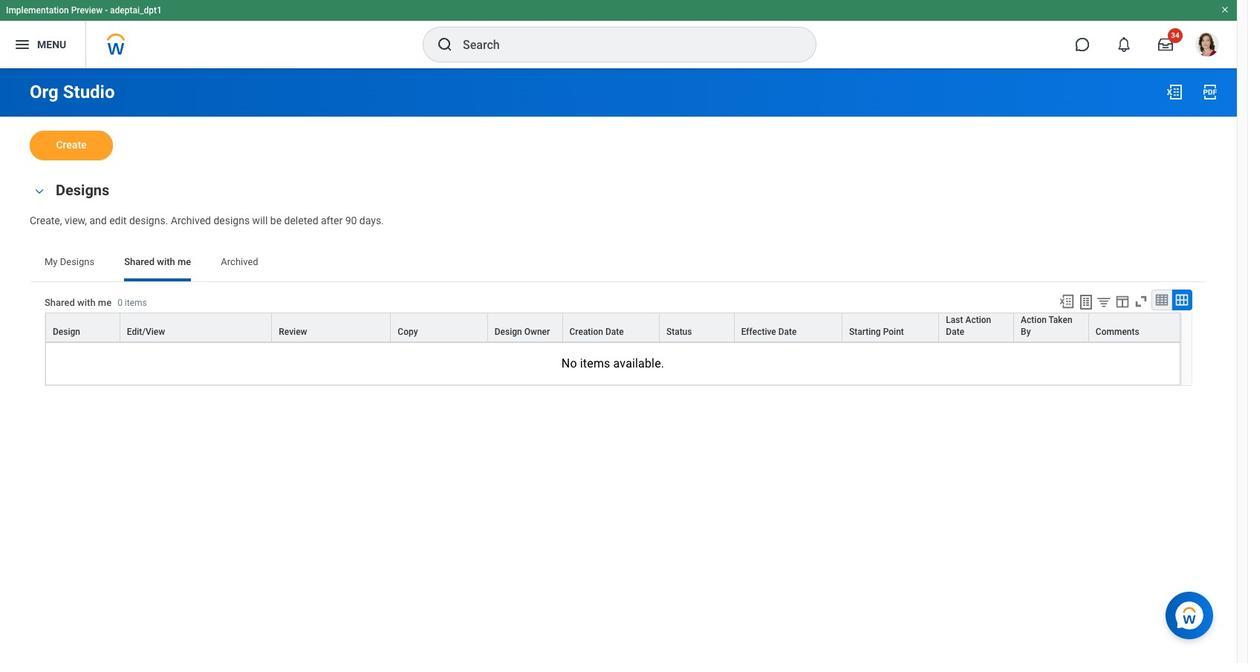 Task type: locate. For each thing, give the bounding box(es) containing it.
shared down designs.
[[124, 256, 155, 267]]

days.
[[360, 215, 384, 227]]

export to worksheets image
[[1078, 293, 1096, 311]]

designs up the view,
[[56, 181, 109, 199]]

menu banner
[[0, 0, 1238, 68]]

date down last
[[946, 327, 965, 337]]

date right creation
[[606, 327, 624, 337]]

1 action from the left
[[966, 315, 992, 325]]

designs
[[214, 215, 250, 227]]

1 horizontal spatial with
[[157, 256, 175, 267]]

1 horizontal spatial archived
[[221, 256, 258, 267]]

create, view, and edit designs. archived designs will be deleted after 90 days.
[[30, 215, 384, 227]]

last
[[946, 315, 964, 325]]

action right last
[[966, 315, 992, 325]]

0
[[118, 298, 123, 309]]

design
[[53, 327, 80, 337], [495, 327, 522, 337]]

export to excel image left "export to worksheets" icon
[[1059, 293, 1075, 310]]

edit/view
[[127, 327, 165, 337]]

export to excel image
[[1166, 83, 1184, 101], [1059, 293, 1075, 310]]

fullscreen image
[[1133, 293, 1150, 310]]

date inside last action date
[[946, 327, 965, 337]]

menu
[[37, 38, 66, 50]]

implementation
[[6, 5, 69, 16]]

adeptai_dpt1
[[110, 5, 162, 16]]

menu button
[[0, 21, 86, 68]]

preview
[[71, 5, 103, 16]]

1 vertical spatial shared
[[45, 297, 75, 309]]

items right 0 at the left of the page
[[125, 298, 147, 309]]

tab list
[[30, 246, 1208, 282]]

1 date from the left
[[606, 327, 624, 337]]

2 horizontal spatial date
[[946, 327, 965, 337]]

date right effective
[[779, 327, 797, 337]]

1 vertical spatial export to excel image
[[1059, 293, 1075, 310]]

shared for shared with me 0 items
[[45, 297, 75, 309]]

0 vertical spatial export to excel image
[[1166, 83, 1184, 101]]

1 design from the left
[[53, 327, 80, 337]]

last action date
[[946, 315, 992, 337]]

action taken by
[[1021, 315, 1073, 337]]

0 vertical spatial with
[[157, 256, 175, 267]]

1 horizontal spatial export to excel image
[[1166, 83, 1184, 101]]

starting point
[[849, 327, 904, 337]]

notifications large image
[[1117, 37, 1132, 52]]

action inside last action date
[[966, 315, 992, 325]]

shared for shared with me
[[124, 256, 155, 267]]

me for shared with me 0 items
[[98, 297, 112, 309]]

items right no
[[580, 357, 611, 371]]

chevron down image
[[30, 186, 48, 197]]

0 horizontal spatial archived
[[171, 215, 211, 227]]

creation date button
[[563, 314, 659, 342]]

after
[[321, 215, 343, 227]]

by
[[1021, 327, 1031, 337]]

items
[[125, 298, 147, 309], [580, 357, 611, 371]]

0 horizontal spatial action
[[966, 315, 992, 325]]

design down shared with me 0 items
[[53, 327, 80, 337]]

me for shared with me
[[178, 256, 191, 267]]

1 horizontal spatial action
[[1021, 315, 1047, 325]]

0 horizontal spatial export to excel image
[[1059, 293, 1075, 310]]

archived
[[171, 215, 211, 227], [221, 256, 258, 267]]

edit/view button
[[120, 314, 271, 342]]

shared inside tab list
[[124, 256, 155, 267]]

toolbar
[[1052, 290, 1193, 313]]

1 horizontal spatial me
[[178, 256, 191, 267]]

with
[[157, 256, 175, 267], [77, 297, 96, 309]]

date inside 'popup button'
[[606, 327, 624, 337]]

90
[[345, 215, 357, 227]]

copy
[[398, 327, 418, 337]]

1 vertical spatial me
[[98, 297, 112, 309]]

0 horizontal spatial design
[[53, 327, 80, 337]]

2 design from the left
[[495, 327, 522, 337]]

0 horizontal spatial with
[[77, 297, 96, 309]]

close environment banner image
[[1221, 5, 1230, 14]]

tab list containing my designs
[[30, 246, 1208, 282]]

design for design owner
[[495, 327, 522, 337]]

1 vertical spatial designs
[[60, 256, 95, 267]]

action taken by button
[[1015, 314, 1089, 342]]

inbox large image
[[1159, 37, 1174, 52]]

design left owner
[[495, 327, 522, 337]]

row
[[45, 313, 1181, 343]]

2 date from the left
[[779, 327, 797, 337]]

0 vertical spatial shared
[[124, 256, 155, 267]]

0 horizontal spatial date
[[606, 327, 624, 337]]

edit
[[109, 215, 127, 227]]

1 horizontal spatial design
[[495, 327, 522, 337]]

0 vertical spatial items
[[125, 298, 147, 309]]

3 date from the left
[[946, 327, 965, 337]]

export to excel image for view printable version (pdf) icon
[[1166, 83, 1184, 101]]

starting point button
[[843, 314, 939, 342]]

export to excel image left view printable version (pdf) icon
[[1166, 83, 1184, 101]]

design owner button
[[488, 314, 562, 342]]

me down create, view, and edit designs. archived designs will be deleted after 90 days.
[[178, 256, 191, 267]]

0 horizontal spatial me
[[98, 297, 112, 309]]

design inside design popup button
[[53, 327, 80, 337]]

1 vertical spatial items
[[580, 357, 611, 371]]

designs
[[56, 181, 109, 199], [60, 256, 95, 267]]

2 action from the left
[[1021, 315, 1047, 325]]

shared with me 0 items
[[45, 297, 147, 309]]

org studio main content
[[0, 68, 1238, 440]]

be
[[270, 215, 282, 227]]

shared
[[124, 256, 155, 267], [45, 297, 75, 309]]

0 vertical spatial archived
[[171, 215, 211, 227]]

archived down designs on the left
[[221, 256, 258, 267]]

me
[[178, 256, 191, 267], [98, 297, 112, 309]]

34
[[1172, 31, 1180, 39]]

0 horizontal spatial items
[[125, 298, 147, 309]]

1 vertical spatial with
[[77, 297, 96, 309]]

deleted
[[284, 215, 319, 227]]

archived inside designs group
[[171, 215, 211, 227]]

1 horizontal spatial shared
[[124, 256, 155, 267]]

studio
[[63, 82, 115, 103]]

with up design popup button
[[77, 297, 96, 309]]

shared up design popup button
[[45, 297, 75, 309]]

me left 0 at the left of the page
[[98, 297, 112, 309]]

1 horizontal spatial date
[[779, 327, 797, 337]]

with down designs.
[[157, 256, 175, 267]]

action
[[966, 315, 992, 325], [1021, 315, 1047, 325]]

justify image
[[13, 36, 31, 54]]

create,
[[30, 215, 62, 227]]

0 horizontal spatial shared
[[45, 297, 75, 309]]

archived left designs on the left
[[171, 215, 211, 227]]

0 vertical spatial me
[[178, 256, 191, 267]]

comments button
[[1090, 314, 1180, 342]]

0 vertical spatial designs
[[56, 181, 109, 199]]

row containing last action date
[[45, 313, 1181, 343]]

expand table image
[[1175, 293, 1190, 308]]

1 horizontal spatial items
[[580, 357, 611, 371]]

action up by in the right of the page
[[1021, 315, 1047, 325]]

designs right my
[[60, 256, 95, 267]]

profile logan mcneil image
[[1196, 33, 1220, 60]]

date
[[606, 327, 624, 337], [779, 327, 797, 337], [946, 327, 965, 337]]

design inside design owner popup button
[[495, 327, 522, 337]]



Task type: vqa. For each thing, say whether or not it's contained in the screenshot.
Shared
yes



Task type: describe. For each thing, give the bounding box(es) containing it.
34 button
[[1150, 28, 1183, 61]]

effective
[[742, 327, 777, 337]]

review
[[279, 327, 307, 337]]

create button
[[30, 131, 113, 161]]

and
[[90, 215, 107, 227]]

owner
[[525, 327, 550, 337]]

org
[[30, 82, 59, 103]]

tab list inside org studio main content
[[30, 246, 1208, 282]]

designs inside group
[[56, 181, 109, 199]]

effective date button
[[735, 314, 842, 342]]

status
[[667, 327, 692, 337]]

with for shared with me 0 items
[[77, 297, 96, 309]]

will
[[252, 215, 268, 227]]

my
[[45, 256, 58, 267]]

implementation preview -   adeptai_dpt1
[[6, 5, 162, 16]]

designs.
[[129, 215, 168, 227]]

status button
[[660, 314, 734, 342]]

action inside action taken by
[[1021, 315, 1047, 325]]

my designs
[[45, 256, 95, 267]]

create
[[56, 139, 87, 151]]

review button
[[272, 314, 390, 342]]

point
[[883, 327, 904, 337]]

creation
[[570, 327, 603, 337]]

click to view/edit grid preferences image
[[1115, 293, 1131, 310]]

export to excel image for "export to worksheets" icon
[[1059, 293, 1075, 310]]

copy button
[[391, 314, 487, 342]]

with for shared with me
[[157, 256, 175, 267]]

designs group
[[30, 178, 1208, 228]]

no items available.
[[562, 357, 665, 371]]

shared with me
[[124, 256, 191, 267]]

toolbar inside org studio main content
[[1052, 290, 1193, 313]]

design for design
[[53, 327, 80, 337]]

table image
[[1155, 293, 1170, 308]]

-
[[105, 5, 108, 16]]

no
[[562, 357, 577, 371]]

comments
[[1096, 327, 1140, 337]]

designs inside tab list
[[60, 256, 95, 267]]

Search Workday  search field
[[463, 28, 786, 61]]

starting
[[849, 327, 881, 337]]

date for creation date
[[606, 327, 624, 337]]

search image
[[436, 36, 454, 54]]

effective date
[[742, 327, 797, 337]]

1 vertical spatial archived
[[221, 256, 258, 267]]

last action date button
[[940, 314, 1014, 342]]

designs button
[[56, 181, 109, 199]]

view printable version (pdf) image
[[1202, 83, 1220, 101]]

design button
[[46, 314, 119, 342]]

select to filter grid data image
[[1096, 294, 1113, 310]]

row inside org studio main content
[[45, 313, 1181, 343]]

design owner
[[495, 327, 550, 337]]

taken
[[1049, 315, 1073, 325]]

items inside shared with me 0 items
[[125, 298, 147, 309]]

date for effective date
[[779, 327, 797, 337]]

view,
[[65, 215, 87, 227]]

creation date
[[570, 327, 624, 337]]

org studio
[[30, 82, 115, 103]]

available.
[[614, 357, 665, 371]]



